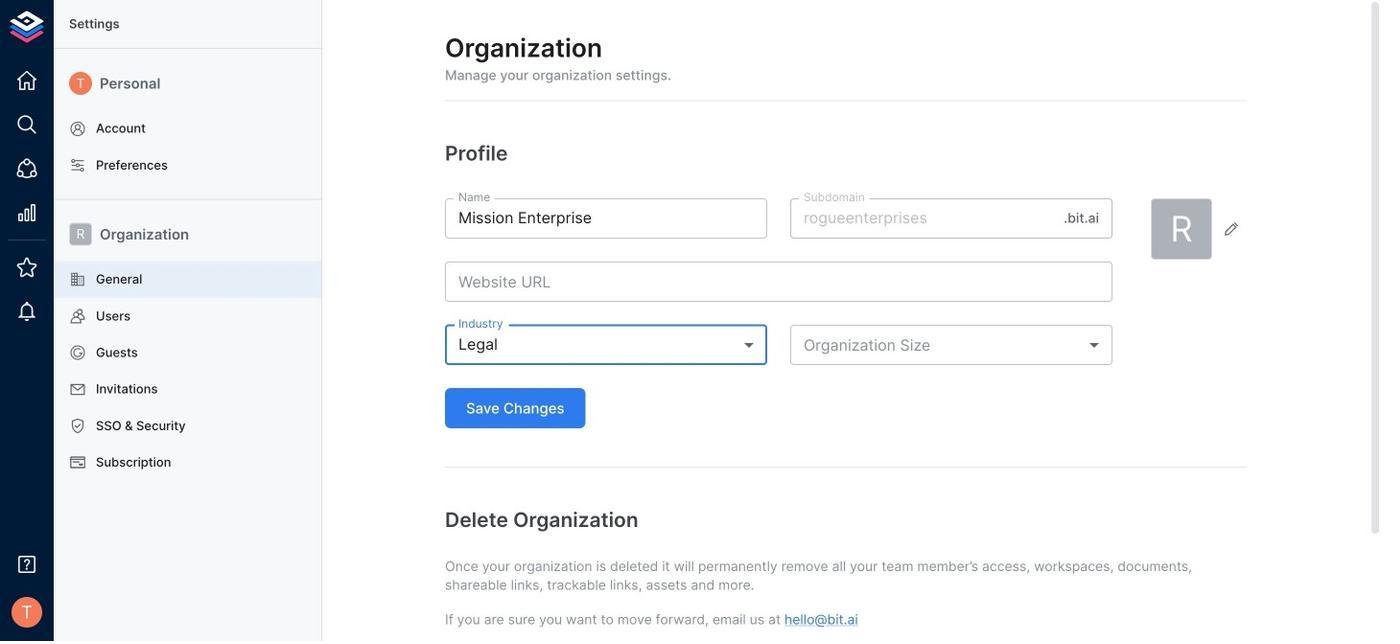 Task type: vqa. For each thing, say whether or not it's contained in the screenshot.
Acme Company text field
yes



Task type: locate. For each thing, give the bounding box(es) containing it.
https:// text field
[[445, 262, 1113, 302]]

Acme Company text field
[[445, 198, 767, 239]]

acme text field
[[790, 198, 1056, 239]]

  field
[[445, 325, 767, 365]]



